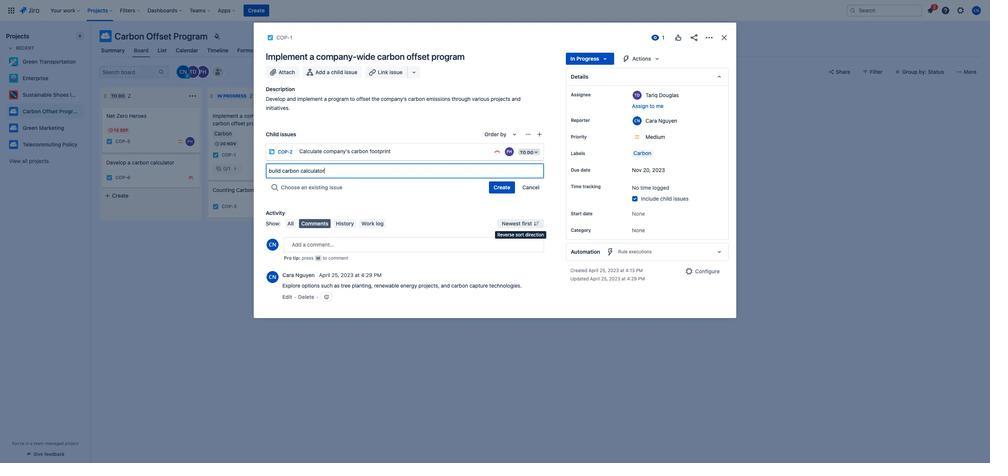Task type: locate. For each thing, give the bounding box(es) containing it.
create child image
[[537, 132, 543, 138]]

0 vertical spatial cara
[[646, 117, 657, 124]]

progress for in progress
[[577, 55, 599, 62]]

25, right created
[[600, 268, 607, 274]]

cancel
[[523, 184, 540, 191]]

view all projects link
[[6, 155, 84, 168]]

menu bar containing all
[[284, 219, 387, 229]]

to right m
[[323, 256, 327, 261]]

in inside dropdown button
[[571, 55, 575, 62]]

1 vertical spatial cara nguyen
[[282, 272, 315, 279]]

date right due
[[581, 167, 591, 173]]

cara up explore
[[282, 272, 294, 279]]

0 horizontal spatial nguyen
[[296, 272, 315, 279]]

april right updated
[[590, 277, 600, 282]]

in
[[25, 442, 29, 447]]

cop- down 'develop a carbon calculator'
[[115, 175, 127, 181]]

2023 up tree
[[341, 272, 354, 279]]

cara down assign to me
[[646, 117, 657, 124]]

link web pages and more image
[[409, 68, 418, 77]]

reverse
[[497, 232, 514, 238]]

cop-5 link
[[115, 139, 130, 145]]

child down the logged
[[660, 196, 672, 202]]

program
[[432, 51, 465, 62], [328, 96, 349, 102], [247, 120, 267, 127]]

0 horizontal spatial program
[[247, 120, 267, 127]]

none down include
[[632, 211, 645, 217]]

cop-5
[[115, 139, 130, 145]]

1 green from the top
[[23, 58, 38, 65]]

delete
[[298, 294, 314, 301]]

1 vertical spatial create
[[494, 184, 510, 191]]

payton hansen image
[[197, 66, 209, 78], [186, 137, 195, 146]]

medium image
[[177, 139, 183, 145], [284, 152, 290, 158]]

1 vertical spatial progress
[[223, 94, 247, 98]]

1 horizontal spatial medium image
[[284, 152, 290, 158]]

0 vertical spatial progress
[[577, 55, 599, 62]]

0 horizontal spatial offset
[[231, 120, 245, 127]]

projects
[[491, 96, 510, 102], [29, 158, 49, 164]]

20 november 2023 image
[[214, 141, 220, 147], [214, 141, 220, 147]]

implement a company-wide carbon offset program dialog
[[254, 23, 737, 319]]

progress for in progress 2
[[223, 94, 247, 98]]

cop- down 20 nov
[[222, 153, 234, 158]]

1 none from the top
[[632, 211, 645, 217]]

0 vertical spatial task image
[[106, 175, 112, 181]]

issue inside add a child issue 'button'
[[345, 69, 358, 75]]

issue type: sub-task image
[[269, 149, 275, 155]]

0 vertical spatial company-
[[316, 51, 357, 62]]

1 horizontal spatial offset
[[356, 96, 370, 102]]

link issue
[[378, 69, 403, 75]]

0 vertical spatial to
[[350, 96, 355, 102]]

assignee pin to top. only you can see pinned fields. image
[[592, 92, 598, 98]]

add
[[315, 69, 325, 75]]

close image
[[720, 33, 729, 42]]

automation
[[571, 249, 600, 255]]

create
[[248, 7, 265, 13], [494, 184, 510, 191], [112, 193, 129, 199]]

projects,
[[419, 283, 440, 289]]

tariq douglas image
[[187, 66, 199, 78]]

1 horizontal spatial 4:29
[[627, 277, 637, 282]]

renewable
[[374, 283, 399, 289]]

pro
[[284, 256, 292, 261]]

task image for cop-1
[[213, 152, 219, 158]]

issues right include
[[673, 196, 689, 202]]

0 vertical spatial wide
[[357, 51, 375, 62]]

reports link
[[310, 44, 332, 57]]

1 horizontal spatial cara
[[646, 117, 657, 124]]

task image left cop-6 link
[[106, 175, 112, 181]]

add reaction image
[[323, 294, 329, 301]]

1 horizontal spatial task image
[[213, 204, 219, 210]]

1 horizontal spatial child
[[660, 196, 672, 202]]

calculate company's carbon footprint
[[299, 148, 391, 155]]

wide down initiatives.
[[269, 113, 280, 119]]

issue right existing
[[330, 184, 343, 191]]

cop-1 inside implement a company-wide carbon offset program dialog
[[276, 34, 292, 41]]

options
[[302, 283, 320, 289]]

labels
[[571, 151, 585, 157]]

1
[[290, 34, 292, 41], [234, 153, 236, 158], [228, 166, 230, 172]]

offset
[[407, 51, 430, 62], [356, 96, 370, 102], [231, 120, 245, 127]]

reports
[[311, 47, 331, 54]]

nov right 20
[[227, 141, 236, 146]]

and
[[287, 96, 296, 102], [512, 96, 521, 102], [441, 283, 450, 289]]

1 horizontal spatial in
[[571, 55, 575, 62]]

actions image
[[705, 33, 714, 42]]

work log button
[[359, 219, 386, 229]]

program up calendar
[[174, 31, 208, 41]]

a right add
[[327, 69, 330, 75]]

1 up issues
[[290, 34, 292, 41]]

0 horizontal spatial implement
[[213, 113, 238, 119]]

task image for counting carbon not calories
[[213, 204, 219, 210]]

vote options: no one has voted for this issue yet. image
[[674, 33, 683, 42]]

start
[[571, 211, 582, 217]]

1 inside implement a company-wide carbon offset program dialog
[[290, 34, 292, 41]]

0 horizontal spatial offset
[[42, 108, 58, 115]]

0 horizontal spatial program
[[59, 108, 81, 115]]

0 vertical spatial develop
[[266, 96, 286, 102]]

wide up the link issue button
[[357, 51, 375, 62]]

policy
[[62, 141, 77, 148]]

in
[[571, 55, 575, 62], [218, 94, 222, 98]]

issue actions image
[[525, 132, 531, 138]]

in inside the in progress 2
[[218, 94, 222, 98]]

carbon up 20
[[213, 120, 230, 127]]

0 vertical spatial implement
[[266, 51, 308, 62]]

1 vertical spatial company-
[[244, 113, 269, 119]]

implement
[[297, 96, 323, 102]]

child
[[266, 131, 279, 138]]

projects right all
[[29, 158, 49, 164]]

2 horizontal spatial and
[[512, 96, 521, 102]]

timeline
[[207, 47, 228, 54]]

1 vertical spatial in
[[218, 94, 222, 98]]

0 horizontal spatial in
[[218, 94, 222, 98]]

cara nguyen up explore
[[282, 272, 315, 279]]

1 up counting
[[228, 166, 230, 172]]

1 horizontal spatial program
[[174, 31, 208, 41]]

to right done 0 at the top left
[[350, 96, 355, 102]]

implement a company-wide carbon offset program down the in progress 2
[[213, 113, 280, 127]]

develop up initiatives.
[[266, 96, 286, 102]]

0 right done
[[339, 93, 342, 99]]

task image
[[106, 175, 112, 181], [213, 204, 219, 210]]

in down the add people image
[[218, 94, 222, 98]]

sep
[[120, 128, 128, 133]]

add a child issue button
[[303, 66, 362, 78]]

offset left the
[[356, 96, 370, 102]]

program right settings
[[432, 51, 465, 62]]

2 vertical spatial to
[[323, 256, 327, 261]]

and down description
[[287, 96, 296, 102]]

cop-1 up issues
[[276, 34, 292, 41]]

0 horizontal spatial issue
[[330, 184, 343, 191]]

develop up "cop-6" at top left
[[106, 160, 126, 166]]

counting
[[213, 187, 235, 193]]

4:29 up planting,
[[361, 272, 372, 279]]

child
[[331, 69, 343, 75], [660, 196, 672, 202]]

25, up as on the left bottom of the page
[[332, 272, 339, 279]]

1 down 20 nov
[[234, 153, 236, 158]]

cop-6
[[115, 175, 130, 181]]

timeline link
[[206, 44, 230, 57]]

at
[[620, 268, 624, 274], [355, 272, 360, 279], [622, 277, 626, 282]]

company- down initiatives.
[[244, 113, 269, 119]]

0 vertical spatial nguyen
[[659, 117, 677, 124]]

child inside 'button'
[[331, 69, 343, 75]]

carbon left calculator
[[132, 160, 149, 166]]

child right add
[[331, 69, 343, 75]]

4:29 down 4:13
[[627, 277, 637, 282]]

0 vertical spatial offset
[[407, 51, 430, 62]]

share image
[[690, 33, 699, 42]]

issue for add a child issue
[[345, 69, 358, 75]]

give feedback
[[33, 452, 65, 458]]

explore
[[282, 283, 300, 289]]

0 horizontal spatial and
[[287, 96, 296, 102]]

implement down the in progress 2
[[213, 113, 238, 119]]

carbon left capture
[[451, 283, 468, 289]]

0 up counting
[[223, 166, 227, 172]]

carbon offset program
[[115, 31, 208, 41], [23, 108, 81, 115]]

cop- right the issue type: sub-task image in the top of the page
[[278, 149, 290, 155]]

0 vertical spatial nov
[[227, 141, 236, 146]]

2 green from the top
[[23, 125, 38, 131]]

0 vertical spatial green
[[23, 58, 38, 65]]

0 horizontal spatial wide
[[269, 113, 280, 119]]

highest image
[[188, 175, 194, 181]]

and right various
[[512, 96, 521, 102]]

description
[[266, 86, 295, 92]]

1 vertical spatial medium image
[[284, 152, 290, 158]]

0 vertical spatial 0
[[339, 93, 342, 99]]

1 horizontal spatial cara nguyen
[[646, 117, 677, 124]]

0 vertical spatial projects
[[491, 96, 510, 102]]

issues
[[280, 131, 296, 138], [673, 196, 689, 202]]

25, right updated
[[601, 277, 608, 282]]

nguyen down me
[[659, 117, 677, 124]]

create inside the primary element
[[248, 7, 265, 13]]

such
[[321, 283, 333, 289]]

1 vertical spatial nov
[[632, 167, 642, 173]]

tracking
[[583, 184, 601, 190]]

1 horizontal spatial 1
[[234, 153, 236, 158]]

cop-1 link down 20 nov
[[222, 152, 236, 159]]

progress inside in progress dropdown button
[[577, 55, 599, 62]]

copy link to comment image
[[383, 272, 389, 278]]

13 september 2023 image
[[108, 127, 114, 133], [108, 127, 114, 133]]

develop a carbon calculator
[[106, 160, 174, 166]]

cara nguyen image
[[177, 66, 189, 78]]

1 vertical spatial date
[[583, 211, 593, 217]]

0 vertical spatial child
[[331, 69, 343, 75]]

pm
[[636, 268, 643, 274], [374, 272, 382, 279], [638, 277, 645, 282]]

forms link
[[236, 44, 255, 57]]

2 horizontal spatial program
[[432, 51, 465, 62]]

cop-1 link up issues
[[276, 33, 292, 42]]

0 horizontal spatial medium image
[[177, 139, 183, 145]]

carbon
[[377, 51, 405, 62], [408, 96, 425, 102], [213, 120, 230, 127], [351, 148, 368, 155], [132, 160, 149, 166], [451, 283, 468, 289]]

2 horizontal spatial issue
[[390, 69, 403, 75]]

tab list containing board
[[95, 44, 986, 57]]

0 vertical spatial offset
[[146, 31, 172, 41]]

cop- for cop-5 link
[[115, 139, 127, 145]]

create column image
[[422, 90, 431, 99]]

Child issues field
[[267, 164, 543, 178]]

in up the details
[[571, 55, 575, 62]]

enterprise
[[23, 75, 48, 81]]

1 horizontal spatial create
[[248, 7, 265, 13]]

add a child issue
[[315, 69, 358, 75]]

nov left 20,
[[632, 167, 642, 173]]

projects right various
[[491, 96, 510, 102]]

to inside description develop and implement a program to offset the company's carbon emissions through various projects and initiatives.
[[350, 96, 355, 102]]

date
[[581, 167, 591, 173], [583, 211, 593, 217]]

carbon up link issue
[[377, 51, 405, 62]]

0 vertical spatial none
[[632, 211, 645, 217]]

project settings
[[384, 47, 423, 54]]

carbon down sustainable in the top of the page
[[23, 108, 41, 115]]

create button inside the primary element
[[244, 4, 269, 16]]

1 horizontal spatial cop-1
[[276, 34, 292, 41]]

settings
[[403, 47, 423, 54]]

jira image
[[20, 6, 39, 15], [20, 6, 39, 15]]

cop-1 down 20 nov
[[222, 153, 236, 158]]

none up executions
[[632, 228, 645, 234]]

issue inside choose an existing issue button
[[330, 184, 343, 191]]

in for in progress
[[571, 55, 575, 62]]

activity
[[266, 210, 285, 216]]

program up child
[[247, 120, 267, 127]]

medium image for cop-5
[[177, 139, 183, 145]]

carbon up board
[[115, 31, 144, 41]]

a right 'implement'
[[324, 96, 327, 102]]

a
[[310, 51, 314, 62], [327, 69, 330, 75], [324, 96, 327, 102], [240, 113, 243, 119], [128, 160, 130, 166], [30, 442, 32, 447]]

implement
[[266, 51, 308, 62], [213, 113, 238, 119]]

cop- down counting
[[222, 204, 234, 210]]

april up such
[[319, 272, 330, 279]]

program down shoes on the top left of the page
[[59, 108, 81, 115]]

offset up 20 nov
[[231, 120, 245, 127]]

company-
[[316, 51, 357, 62], [244, 113, 269, 119]]

description develop and implement a program to offset the company's carbon emissions through various projects and initiatives.
[[266, 86, 522, 111]]

cop- down 13 sep
[[115, 139, 127, 145]]

history
[[336, 221, 354, 227]]

0 vertical spatial payton hansen image
[[197, 66, 209, 78]]

1 vertical spatial offset
[[356, 96, 370, 102]]

create inside implement a company-wide carbon offset program dialog
[[494, 184, 510, 191]]

1 vertical spatial develop
[[106, 160, 126, 166]]

carbon link
[[632, 150, 653, 158]]

all
[[288, 221, 294, 227]]

calculate company's carbon footprint link
[[296, 144, 491, 160]]

implement up attach
[[266, 51, 308, 62]]

1 horizontal spatial develop
[[266, 96, 286, 102]]

cop- left copy link to issue icon
[[276, 34, 290, 41]]

carbon offset program up list
[[115, 31, 208, 41]]

offset up list
[[146, 31, 172, 41]]

task image
[[267, 35, 273, 41], [106, 139, 112, 145], [213, 152, 219, 158]]

time tracking pin to top. only you can see pinned fields. image
[[602, 184, 608, 190]]

1 horizontal spatial and
[[441, 283, 450, 289]]

0 horizontal spatial progress
[[223, 94, 247, 98]]

issue inside the link issue button
[[390, 69, 403, 75]]

summary
[[101, 47, 125, 54]]

initiative
[[70, 92, 91, 98]]

2 horizontal spatial offset
[[407, 51, 430, 62]]

carbon left emissions
[[408, 96, 425, 102]]

labels pin to top. only you can see pinned fields. image
[[587, 151, 593, 157]]

carbon left footprint
[[351, 148, 368, 155]]

in for in progress 2
[[218, 94, 222, 98]]

give
[[33, 452, 43, 458]]

0 vertical spatial medium image
[[177, 139, 183, 145]]

1 vertical spatial cop-1
[[222, 153, 236, 158]]

0 vertical spatial cop-1
[[276, 34, 292, 41]]

initiatives.
[[266, 105, 290, 111]]

project
[[384, 47, 402, 54]]

0 horizontal spatial task image
[[106, 175, 112, 181]]

implement a company-wide carbon offset program up link
[[266, 51, 465, 62]]

to left me
[[650, 103, 655, 109]]

forms
[[237, 47, 253, 54]]

task image for develop a carbon calculator
[[106, 175, 112, 181]]

attach
[[279, 69, 295, 75]]

telecommuting
[[23, 141, 61, 148]]

assign to me
[[632, 103, 664, 109]]

0 horizontal spatial task image
[[106, 139, 112, 145]]

0 horizontal spatial carbon offset program
[[23, 108, 81, 115]]

20
[[220, 141, 226, 146]]

projects inside description develop and implement a program to offset the company's carbon emissions through various projects and initiatives.
[[491, 96, 510, 102]]

cop- for cop-3 link at the left top
[[222, 204, 234, 210]]

2 vertical spatial 1
[[228, 166, 230, 172]]

1 horizontal spatial to
[[350, 96, 355, 102]]

2 horizontal spatial to
[[650, 103, 655, 109]]

task image for cop-5
[[106, 139, 112, 145]]

pm left "copy link to comment" image
[[374, 272, 382, 279]]

payton hansen image
[[505, 147, 514, 156]]

green down recent
[[23, 58, 38, 65]]

primary element
[[5, 0, 847, 21]]

Add a comment… field
[[284, 238, 544, 253]]

progress inside the in progress 2
[[223, 94, 247, 98]]

date right start
[[583, 211, 593, 217]]

add people image
[[213, 68, 222, 77]]

payton hansen image left 20
[[186, 137, 195, 146]]

nguyen up options
[[296, 272, 315, 279]]

1 vertical spatial 1
[[234, 153, 236, 158]]

offset up link web pages and more image
[[407, 51, 430, 62]]

1 vertical spatial cop-1 link
[[222, 152, 236, 159]]

april right created
[[589, 268, 599, 274]]

as
[[334, 283, 340, 289]]

13 sep
[[114, 128, 128, 133]]

carbon up 20,
[[634, 150, 652, 157]]

cop- for cop-1 link to the right
[[276, 34, 290, 41]]

company- up 'add a child issue'
[[316, 51, 357, 62]]

0 horizontal spatial develop
[[106, 160, 126, 166]]

nguyen
[[659, 117, 677, 124], [296, 272, 315, 279]]

1 vertical spatial task image
[[213, 204, 219, 210]]

0 horizontal spatial issues
[[280, 131, 296, 138]]

2 horizontal spatial task image
[[267, 35, 273, 41]]

program down 'add a child issue'
[[328, 96, 349, 102]]

task image left cop-3 link at the left top
[[213, 204, 219, 210]]

1 vertical spatial program
[[328, 96, 349, 102]]

0 horizontal spatial 1
[[228, 166, 230, 172]]

1 horizontal spatial implement
[[266, 51, 308, 62]]

cop-3
[[222, 204, 237, 210]]

tab list
[[95, 44, 986, 57]]

green transportation
[[23, 58, 76, 65]]

20,
[[643, 167, 651, 173]]

1 horizontal spatial company-
[[316, 51, 357, 62]]

1 vertical spatial issues
[[673, 196, 689, 202]]

2023 left 4:13
[[608, 268, 619, 274]]

green up telecommuting
[[23, 125, 38, 131]]

and right projects,
[[441, 283, 450, 289]]

1 vertical spatial cara
[[282, 272, 294, 279]]

0 vertical spatial cop-1 link
[[276, 33, 292, 42]]

offset down the sustainable shoes initiative link
[[42, 108, 58, 115]]

carbon inside description develop and implement a program to offset the company's carbon emissions through various projects and initiatives.
[[408, 96, 425, 102]]

1 vertical spatial green
[[23, 125, 38, 131]]

attach button
[[266, 66, 300, 78]]

2 vertical spatial create
[[112, 193, 129, 199]]

nov inside implement a company-wide carbon offset program dialog
[[632, 167, 642, 173]]

2 vertical spatial task image
[[213, 152, 219, 158]]

wide
[[357, 51, 375, 62], [269, 113, 280, 119]]

issues right child
[[280, 131, 296, 138]]

menu bar
[[284, 219, 387, 229]]



Task type: vqa. For each thing, say whether or not it's contained in the screenshot.
Tariq Douglas icon
yes



Task type: describe. For each thing, give the bounding box(es) containing it.
comments button
[[299, 219, 331, 229]]

pm down executions
[[638, 277, 645, 282]]

to inside 'button'
[[650, 103, 655, 109]]

1 horizontal spatial cop-1 link
[[276, 33, 292, 42]]

telecommuting policy
[[23, 141, 77, 148]]

tariq douglas image
[[292, 151, 301, 160]]

1 vertical spatial child
[[660, 196, 672, 202]]

a down the in progress 2
[[240, 113, 243, 119]]

various
[[472, 96, 489, 102]]

4:29 inside created april 25, 2023 at 4:13 pm updated april 25, 2023 at 4:29 pm
[[627, 277, 637, 282]]

nov 20, 2023
[[632, 167, 665, 173]]

view all projects
[[9, 158, 49, 164]]

time tracking
[[571, 184, 601, 190]]

sustainable shoes initiative link
[[6, 87, 91, 103]]

m
[[316, 256, 320, 261]]

tip:
[[293, 256, 301, 261]]

choose an existing issue
[[281, 184, 343, 191]]

tree
[[341, 283, 351, 289]]

reverse sort direction tooltip
[[495, 232, 546, 239]]

an
[[301, 184, 307, 191]]

2 inside implement a company-wide carbon offset program dialog
[[290, 149, 293, 155]]

wide inside dialog
[[357, 51, 375, 62]]

order
[[485, 131, 499, 138]]

1 vertical spatial payton hansen image
[[186, 137, 195, 146]]

order by button
[[480, 129, 524, 141]]

transportation
[[39, 58, 76, 65]]

tariq
[[646, 92, 658, 98]]

priority
[[571, 134, 587, 140]]

details element
[[566, 68, 729, 86]]

cop- for cop-6 link
[[115, 175, 127, 181]]

0 horizontal spatial cop-1
[[222, 153, 236, 158]]

list
[[158, 47, 167, 54]]

pages
[[262, 47, 277, 54]]

0 horizontal spatial cara
[[282, 272, 294, 279]]

0 vertical spatial task image
[[267, 35, 273, 41]]

medium image for cop-1
[[284, 152, 290, 158]]

due
[[571, 167, 580, 173]]

Search field
[[847, 4, 922, 16]]

/
[[227, 166, 228, 172]]

company's
[[381, 96, 407, 102]]

at up planting,
[[355, 272, 360, 279]]

issues link
[[285, 44, 304, 57]]

team-
[[34, 442, 45, 447]]

offset inside description develop and implement a program to offset the company's carbon emissions through various projects and initiatives.
[[356, 96, 370, 102]]

cop- for cop-1 link to the left
[[222, 153, 234, 158]]

pm right 4:13
[[636, 268, 643, 274]]

issue for choose an existing issue
[[330, 184, 343, 191]]

calculate
[[299, 148, 322, 155]]

1 vertical spatial nguyen
[[296, 272, 315, 279]]

technologies.
[[489, 283, 522, 289]]

rule
[[618, 249, 628, 255]]

1 vertical spatial 0
[[223, 166, 227, 172]]

0 horizontal spatial 4:29
[[361, 272, 372, 279]]

to do 2
[[111, 93, 131, 99]]

a right issues link
[[310, 51, 314, 62]]

carbon offset program link
[[6, 104, 81, 119]]

comments
[[301, 221, 328, 227]]

assign
[[632, 103, 648, 109]]

0 horizontal spatial to
[[323, 256, 327, 261]]

date for start date
[[583, 211, 593, 217]]

no time logged
[[632, 185, 669, 191]]

0 horizontal spatial projects
[[29, 158, 49, 164]]

emissions
[[426, 96, 450, 102]]

counting carbon not calories
[[213, 187, 285, 193]]

you're
[[12, 442, 24, 447]]

press
[[302, 256, 314, 261]]

shoes
[[53, 92, 69, 98]]

13
[[114, 128, 119, 133]]

view
[[9, 158, 21, 164]]

carbon inside "link"
[[351, 148, 368, 155]]

carbon inside carbon offset program link
[[23, 108, 41, 115]]

cop-2
[[278, 149, 293, 155]]

4:13
[[626, 268, 635, 274]]

0 vertical spatial program
[[432, 51, 465, 62]]

0 vertical spatial issues
[[280, 131, 296, 138]]

copy link to issue image
[[291, 34, 297, 40]]

newest first image
[[534, 221, 540, 227]]

configure link
[[680, 266, 724, 278]]

0 vertical spatial program
[[174, 31, 208, 41]]

no
[[632, 185, 639, 191]]

green for green marketing
[[23, 125, 38, 131]]

energy
[[401, 283, 417, 289]]

2023 right 20,
[[652, 167, 665, 173]]

actions
[[633, 55, 651, 62]]

at down 4:13
[[622, 277, 626, 282]]

carbon left not
[[236, 187, 254, 193]]

automation element
[[566, 243, 729, 261]]

not
[[255, 187, 264, 193]]

actions button
[[617, 53, 666, 65]]

all
[[22, 158, 28, 164]]

time
[[571, 184, 582, 190]]

menu bar inside implement a company-wide carbon offset program dialog
[[284, 219, 387, 229]]

search image
[[850, 7, 856, 13]]

in progress 2
[[218, 93, 253, 99]]

develop inside description develop and implement a program to offset the company's carbon emissions through various projects and initiatives.
[[266, 96, 286, 102]]

1 vertical spatial wide
[[269, 113, 280, 119]]

0 horizontal spatial cara nguyen
[[282, 272, 315, 279]]

work
[[362, 221, 375, 227]]

in progress
[[571, 55, 599, 62]]

reporter pin to top. only you can see pinned fields. image
[[592, 118, 598, 124]]

1 horizontal spatial nguyen
[[659, 117, 677, 124]]

0 horizontal spatial create button
[[100, 189, 202, 203]]

collapse recent projects image
[[6, 44, 15, 53]]

tariq douglas
[[646, 92, 679, 98]]

a inside 'button'
[[327, 69, 330, 75]]

start date
[[571, 211, 593, 217]]

Search board text field
[[100, 67, 158, 77]]

2 horizontal spatial create button
[[489, 182, 515, 194]]

cancel button
[[518, 182, 544, 194]]

implement inside dialog
[[266, 51, 308, 62]]

time
[[641, 185, 651, 191]]

by
[[500, 131, 506, 138]]

1 vertical spatial implement
[[213, 113, 238, 119]]

details
[[571, 74, 589, 80]]

profile image of cara nguyen image
[[267, 239, 279, 251]]

1 vertical spatial program
[[59, 108, 81, 115]]

executions
[[629, 249, 652, 255]]

medium
[[646, 134, 665, 140]]

include child issues
[[641, 196, 689, 202]]

due date
[[571, 167, 591, 173]]

heroes
[[129, 113, 147, 119]]

0 vertical spatial cara nguyen
[[646, 117, 677, 124]]

2023 down rule
[[609, 277, 620, 282]]

0 horizontal spatial cop-1 link
[[222, 152, 236, 159]]

implement a company-wide carbon offset program inside dialog
[[266, 51, 465, 62]]

1 vertical spatial implement a company-wide carbon offset program
[[213, 113, 280, 127]]

updated
[[571, 277, 589, 282]]

date for due date
[[581, 167, 591, 173]]

priority: high image
[[494, 148, 501, 156]]

green for green transportation
[[23, 58, 38, 65]]

carbon inside implement a company-wide carbon offset program dialog
[[634, 150, 652, 157]]

1 horizontal spatial issues
[[673, 196, 689, 202]]

history button
[[334, 219, 356, 229]]

planting,
[[352, 283, 373, 289]]

give feedback button
[[21, 449, 69, 461]]

2 inside create banner
[[933, 4, 936, 10]]

0 horizontal spatial nov
[[227, 141, 236, 146]]

a right "in"
[[30, 442, 32, 447]]

a up 6 at top
[[128, 160, 130, 166]]

2 none from the top
[[632, 228, 645, 234]]

projects
[[6, 33, 29, 40]]

through
[[452, 96, 471, 102]]

sustainable
[[23, 92, 52, 98]]

cara nguyen image
[[292, 203, 301, 212]]

to
[[111, 94, 117, 98]]

create banner
[[0, 0, 990, 21]]

1 vertical spatial offset
[[42, 108, 58, 115]]

a inside description develop and implement a program to offset the company's carbon emissions through various projects and initiatives.
[[324, 96, 327, 102]]

marketing
[[39, 125, 64, 131]]

rule executions
[[618, 249, 652, 255]]

created april 25, 2023 at 4:13 pm updated april 25, 2023 at 4:29 pm
[[571, 268, 645, 282]]

created
[[571, 268, 588, 274]]

at left 4:13
[[620, 268, 624, 274]]

show:
[[266, 221, 281, 227]]

medium image
[[284, 204, 290, 210]]

1 horizontal spatial carbon offset program
[[115, 31, 208, 41]]

program inside description develop and implement a program to offset the company's carbon emissions through various projects and initiatives.
[[328, 96, 349, 102]]

project settings link
[[383, 44, 425, 57]]

1 horizontal spatial 0
[[339, 93, 342, 99]]

2 vertical spatial program
[[247, 120, 267, 127]]

company- inside dialog
[[316, 51, 357, 62]]



